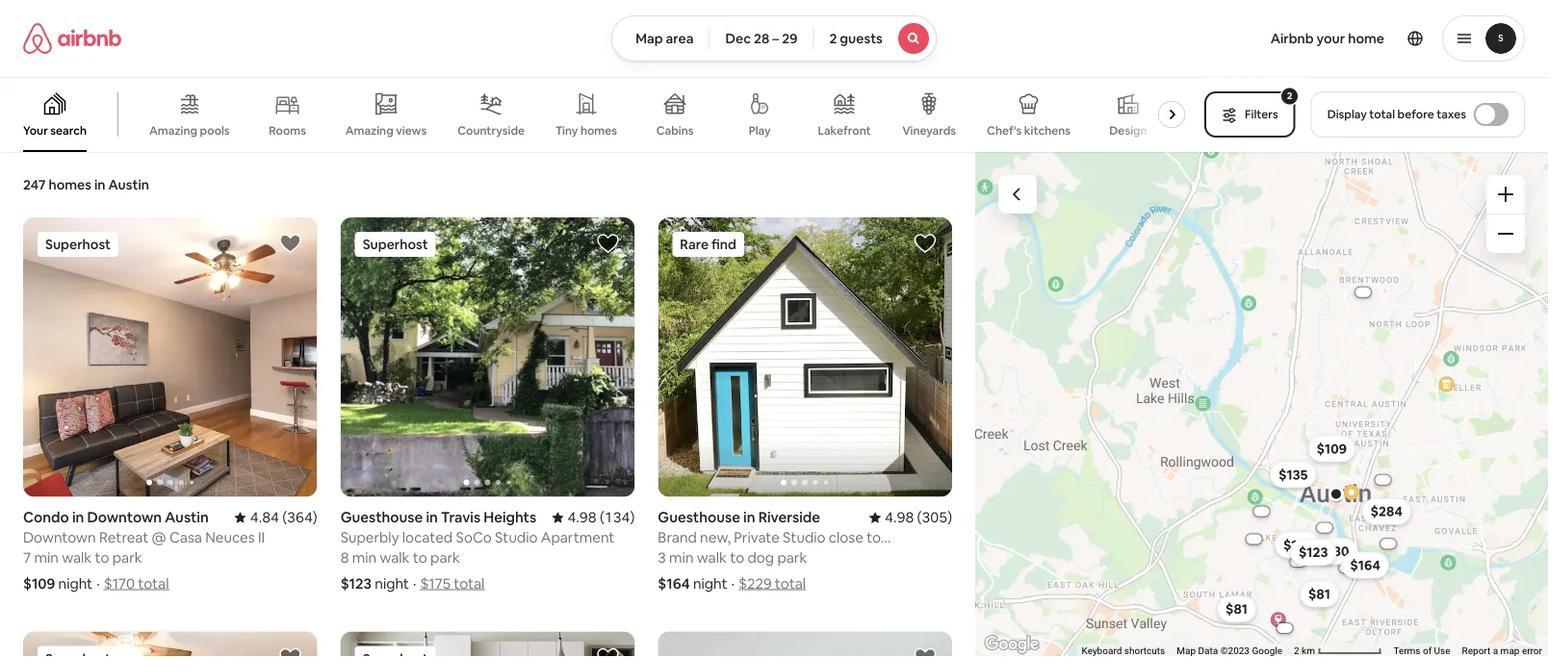 Task type: describe. For each thing, give the bounding box(es) containing it.
guesthouse for guesthouse in riverside
[[658, 508, 740, 527]]

zoom in image
[[1498, 187, 1514, 202]]

· inside 3 min walk to dog park $164 night · $229 total
[[731, 575, 735, 593]]

airbnb your home
[[1271, 30, 1385, 47]]

map area
[[636, 30, 694, 47]]

$123 inside $123 $164
[[1299, 544, 1328, 561]]

map
[[1501, 646, 1520, 657]]

$175 inside "guesthouse in travis heights superbly located soco studio apartment 8 min walk to park $123 night · $175 total"
[[420, 575, 451, 593]]

terms
[[1394, 646, 1421, 657]]

soco
[[456, 529, 492, 547]]

dec
[[725, 30, 751, 47]]

map area button
[[612, 15, 710, 62]]

add to wishlist: condo in travis heights image
[[914, 646, 937, 658]]

area
[[666, 30, 694, 47]]

walk inside 3 min walk to dog park $164 night · $229 total
[[697, 549, 727, 568]]

of
[[1423, 646, 1432, 657]]

min inside "condo in downtown austin downtown retreat @ casa neuces ii 7 min walk to park $109 night · $170 total"
[[34, 549, 59, 568]]

countryside
[[458, 123, 525, 138]]

keyboard
[[1082, 646, 1122, 657]]

taxes
[[1437, 107, 1466, 122]]

chef's kitchens
[[987, 123, 1071, 138]]

$123 $164
[[1299, 544, 1381, 574]]

filters button
[[1205, 91, 1296, 138]]

google
[[1252, 646, 1283, 657]]

display total before taxes button
[[1311, 91, 1525, 138]]

heights
[[484, 508, 536, 527]]

amazing for amazing views
[[345, 123, 393, 138]]

kitchens
[[1024, 123, 1071, 138]]

1 horizontal spatial $81
[[1308, 586, 1331, 603]]

4.84 out of 5 average rating,  364 reviews image
[[235, 508, 317, 527]]

park inside 3 min walk to dog park $164 night · $229 total
[[777, 549, 807, 568]]

none search field containing map area
[[612, 15, 937, 62]]

filters
[[1245, 107, 1278, 122]]

your
[[1317, 30, 1345, 47]]

min inside "guesthouse in travis heights superbly located soco studio apartment 8 min walk to park $123 night · $175 total"
[[352, 549, 377, 568]]

2 km
[[1294, 646, 1318, 657]]

total inside 3 min walk to dog park $164 night · $229 total
[[775, 575, 806, 593]]

to inside 3 min walk to dog park $164 night · $229 total
[[730, 549, 744, 568]]

@
[[152, 529, 166, 547]]

chef's
[[987, 123, 1022, 138]]

$170
[[104, 575, 135, 593]]

austin for in
[[108, 176, 149, 194]]

airbnb your home link
[[1259, 18, 1396, 59]]

–
[[772, 30, 779, 47]]

vineyards
[[902, 123, 956, 138]]

$109 inside "condo in downtown austin downtown retreat @ casa neuces ii 7 min walk to park $109 night · $170 total"
[[23, 575, 55, 593]]

dog
[[748, 549, 774, 568]]

29
[[782, 30, 798, 47]]

$123 button
[[1290, 539, 1337, 566]]

located
[[402, 529, 453, 547]]

tiny
[[555, 123, 578, 138]]

$175 inside button
[[1283, 537, 1313, 554]]

$229
[[739, 575, 772, 593]]

add to wishlist: apartment in east austin image
[[596, 646, 619, 658]]

rooms
[[269, 123, 306, 138]]

use
[[1434, 646, 1451, 657]]

apartment
[[541, 529, 615, 547]]

247 homes in austin
[[23, 176, 149, 194]]

zoom out image
[[1498, 226, 1514, 242]]

amazing pools
[[149, 123, 230, 138]]

total inside "condo in downtown austin downtown retreat @ casa neuces ii 7 min walk to park $109 night · $170 total"
[[138, 575, 169, 593]]

pools
[[200, 123, 230, 138]]

0 horizontal spatial $81 button
[[1217, 596, 1256, 623]]

map for map area
[[636, 30, 663, 47]]

4.84
[[250, 508, 279, 527]]

add to wishlist: guesthouse in travis heights image
[[596, 232, 619, 255]]

homes for tiny
[[581, 123, 617, 138]]

studio
[[495, 529, 538, 547]]

data
[[1198, 646, 1218, 657]]

add to wishlist: home in bouldin creek image
[[279, 646, 302, 658]]

2 guests button
[[813, 15, 937, 62]]

night inside "guesthouse in travis heights superbly located soco studio apartment 8 min walk to park $123 night · $175 total"
[[375, 575, 409, 593]]

display
[[1327, 107, 1367, 122]]

cabins
[[656, 123, 694, 138]]

riverside
[[758, 508, 820, 527]]

keyboard shortcuts button
[[1082, 645, 1165, 658]]

247
[[23, 176, 46, 194]]

3
[[658, 549, 666, 568]]

map data ©2023 google
[[1177, 646, 1283, 657]]

in for condo in downtown austin downtown retreat @ casa neuces ii 7 min walk to park $109 night · $170 total
[[72, 508, 84, 527]]

condo
[[23, 508, 69, 527]]

report
[[1462, 646, 1491, 657]]

(134)
[[600, 508, 635, 527]]

error
[[1522, 646, 1542, 657]]

8
[[341, 549, 349, 568]]

2 for 2 km
[[1294, 646, 1299, 657]]

search
[[50, 123, 87, 138]]

$130 button
[[1311, 538, 1358, 565]]

0 vertical spatial downtown
[[87, 508, 162, 527]]

guests
[[840, 30, 883, 47]]

google map
showing 26 stays. region
[[975, 143, 1548, 658]]

in for guesthouse in travis heights superbly located soco studio apartment 8 min walk to park $123 night · $175 total
[[426, 508, 438, 527]]

add to wishlist: guesthouse in riverside image
[[914, 232, 937, 255]]

superbly
[[341, 529, 399, 547]]

design
[[1110, 123, 1147, 138]]

· inside "guesthouse in travis heights superbly located soco studio apartment 8 min walk to park $123 night · $175 total"
[[413, 575, 416, 593]]

ii
[[258, 529, 265, 547]]

$170 total button
[[104, 575, 169, 593]]

$175 button
[[1275, 532, 1321, 559]]



Task type: vqa. For each thing, say whether or not it's contained in the screenshot.
second Bass from the bottom
no



Task type: locate. For each thing, give the bounding box(es) containing it.
4.98 (134)
[[568, 508, 635, 527]]

travis
[[441, 508, 481, 527]]

3 min from the left
[[669, 549, 694, 568]]

homes
[[581, 123, 617, 138], [49, 176, 91, 194]]

shortcuts
[[1124, 646, 1165, 657]]

3 night from the left
[[693, 575, 727, 593]]

1 horizontal spatial map
[[1177, 646, 1196, 657]]

in for guesthouse in riverside
[[743, 508, 755, 527]]

park inside "guesthouse in travis heights superbly located soco studio apartment 8 min walk to park $123 night · $175 total"
[[430, 549, 460, 568]]

profile element
[[960, 0, 1525, 77]]

group
[[0, 77, 1193, 152], [23, 218, 317, 497], [341, 218, 635, 497], [658, 218, 952, 497], [23, 632, 317, 658], [341, 632, 635, 658], [658, 632, 952, 658]]

amazing left 'views'
[[345, 123, 393, 138]]

to down retreat on the left bottom of the page
[[95, 549, 109, 568]]

0 vertical spatial 2
[[829, 30, 837, 47]]

3 · from the left
[[731, 575, 735, 593]]

dec 28 – 29
[[725, 30, 798, 47]]

2 left guests
[[829, 30, 837, 47]]

$81 down $123 $164 at the right bottom
[[1308, 586, 1331, 603]]

1 horizontal spatial walk
[[380, 549, 410, 568]]

$164 right "$130"
[[1350, 557, 1381, 574]]

km
[[1302, 646, 1315, 657]]

0 horizontal spatial $109
[[23, 575, 55, 593]]

terms of use link
[[1394, 646, 1451, 657]]

1 vertical spatial 2
[[1287, 90, 1293, 102]]

1 horizontal spatial guesthouse
[[658, 508, 740, 527]]

1 horizontal spatial $123
[[1299, 544, 1328, 561]]

downtown down "condo"
[[23, 529, 96, 547]]

walk right the 7
[[62, 549, 92, 568]]

0 horizontal spatial $175
[[420, 575, 451, 593]]

$81
[[1308, 586, 1331, 603], [1226, 601, 1248, 618]]

in right 247
[[94, 176, 105, 194]]

your
[[23, 123, 48, 138]]

$284
[[1371, 503, 1403, 521]]

night left $170
[[58, 575, 93, 593]]

0 horizontal spatial austin
[[108, 176, 149, 194]]

2 inside 2 km button
[[1294, 646, 1299, 657]]

1 horizontal spatial park
[[430, 549, 460, 568]]

0 horizontal spatial walk
[[62, 549, 92, 568]]

total inside button
[[1369, 107, 1395, 122]]

min inside 3 min walk to dog park $164 night · $229 total
[[669, 549, 694, 568]]

min
[[34, 549, 59, 568], [352, 549, 377, 568], [669, 549, 694, 568]]

terms of use
[[1394, 646, 1451, 657]]

amazing for amazing pools
[[149, 123, 197, 138]]

1 horizontal spatial amazing
[[345, 123, 393, 138]]

4.98 left (305) at bottom right
[[885, 508, 914, 527]]

2 horizontal spatial walk
[[697, 549, 727, 568]]

$229 total button
[[739, 575, 806, 593]]

1 4.98 from the left
[[568, 508, 597, 527]]

a
[[1493, 646, 1498, 657]]

austin up casa
[[165, 508, 209, 527]]

0 horizontal spatial homes
[[49, 176, 91, 194]]

night left $229
[[693, 575, 727, 593]]

casa
[[169, 529, 202, 547]]

neuces
[[205, 529, 255, 547]]

austin inside "condo in downtown austin downtown retreat @ casa neuces ii 7 min walk to park $109 night · $170 total"
[[165, 508, 209, 527]]

display total before taxes
[[1327, 107, 1466, 122]]

lakefront
[[818, 123, 871, 138]]

0 vertical spatial map
[[636, 30, 663, 47]]

$284 button
[[1362, 498, 1411, 525]]

$164 inside $123 $164
[[1350, 557, 1381, 574]]

2 4.98 from the left
[[885, 508, 914, 527]]

1 horizontal spatial to
[[413, 549, 427, 568]]

$164 inside 3 min walk to dog park $164 night · $229 total
[[658, 575, 690, 593]]

1 vertical spatial $123
[[341, 575, 372, 593]]

1 walk from the left
[[62, 549, 92, 568]]

4.98 up apartment
[[568, 508, 597, 527]]

2 horizontal spatial 2
[[1294, 646, 1299, 657]]

total right $170
[[138, 575, 169, 593]]

downtown up retreat on the left bottom of the page
[[87, 508, 162, 527]]

night inside "condo in downtown austin downtown retreat @ casa neuces ii 7 min walk to park $109 night · $170 total"
[[58, 575, 93, 593]]

in right "condo"
[[72, 508, 84, 527]]

2 km button
[[1288, 644, 1388, 658]]

1 vertical spatial $109
[[23, 575, 55, 593]]

condo in downtown austin downtown retreat @ casa neuces ii 7 min walk to park $109 night · $170 total
[[23, 508, 265, 593]]

to down located
[[413, 549, 427, 568]]

0 horizontal spatial 4.98
[[568, 508, 597, 527]]

total down soco
[[454, 575, 485, 593]]

park right dog
[[777, 549, 807, 568]]

$135 button
[[1270, 462, 1317, 488]]

2 park from the left
[[430, 549, 460, 568]]

guesthouse up superbly
[[341, 508, 423, 527]]

total inside "guesthouse in travis heights superbly located soco studio apartment 8 min walk to park $123 night · $175 total"
[[454, 575, 485, 593]]

2 vertical spatial 2
[[1294, 646, 1299, 657]]

· left $229
[[731, 575, 735, 593]]

in up located
[[426, 508, 438, 527]]

2
[[829, 30, 837, 47], [1287, 90, 1293, 102], [1294, 646, 1299, 657]]

park up $175 total button
[[430, 549, 460, 568]]

2 to from the left
[[413, 549, 427, 568]]

0 horizontal spatial guesthouse
[[341, 508, 423, 527]]

your search
[[23, 123, 87, 138]]

0 horizontal spatial $81
[[1226, 601, 1248, 618]]

1 to from the left
[[95, 549, 109, 568]]

· left $170
[[97, 575, 100, 593]]

walk
[[62, 549, 92, 568], [380, 549, 410, 568], [697, 549, 727, 568]]

$123
[[1299, 544, 1328, 561], [341, 575, 372, 593]]

$164 button
[[1342, 552, 1389, 579]]

2 horizontal spatial to
[[730, 549, 744, 568]]

2 inside 2 guests button
[[829, 30, 837, 47]]

1 horizontal spatial $81 button
[[1300, 581, 1339, 608]]

2 for 2
[[1287, 90, 1293, 102]]

$81 button down $123 $164 at the right bottom
[[1300, 581, 1339, 608]]

(305)
[[917, 508, 952, 527]]

4.98 for 4.98 (305)
[[885, 508, 914, 527]]

map left data at right
[[1177, 646, 1196, 657]]

2 horizontal spatial ·
[[731, 575, 735, 593]]

add to wishlist: condo in downtown austin image
[[279, 232, 302, 255]]

airbnb
[[1271, 30, 1314, 47]]

$81 up ©2023
[[1226, 601, 1248, 618]]

2 horizontal spatial park
[[777, 549, 807, 568]]

2 night from the left
[[375, 575, 409, 593]]

$123 inside "guesthouse in travis heights superbly located soco studio apartment 8 min walk to park $123 night · $175 total"
[[341, 575, 372, 593]]

group containing amazing views
[[0, 77, 1193, 152]]

report a map error
[[1462, 646, 1542, 657]]

2 horizontal spatial min
[[669, 549, 694, 568]]

4.98 out of 5 average rating,  305 reviews image
[[870, 508, 952, 527]]

night inside 3 min walk to dog park $164 night · $229 total
[[693, 575, 727, 593]]

$109 inside button
[[1317, 440, 1347, 458]]

None search field
[[612, 15, 937, 62]]

0 horizontal spatial map
[[636, 30, 663, 47]]

dec 28 – 29 button
[[709, 15, 814, 62]]

views
[[396, 123, 427, 138]]

1 park from the left
[[112, 549, 142, 568]]

walk down 'guesthouse in riverside'
[[697, 549, 727, 568]]

$175 down located
[[420, 575, 451, 593]]

$164
[[1350, 557, 1381, 574], [658, 575, 690, 593]]

1 vertical spatial map
[[1177, 646, 1196, 657]]

2 walk from the left
[[380, 549, 410, 568]]

0 horizontal spatial night
[[58, 575, 93, 593]]

0 horizontal spatial $164
[[658, 575, 690, 593]]

retreat
[[99, 529, 149, 547]]

1 vertical spatial austin
[[165, 508, 209, 527]]

homes for 247
[[49, 176, 91, 194]]

play
[[749, 123, 771, 138]]

guesthouse in riverside
[[658, 508, 820, 527]]

keyboard shortcuts
[[1082, 646, 1165, 657]]

1 horizontal spatial $109
[[1317, 440, 1347, 458]]

park
[[112, 549, 142, 568], [430, 549, 460, 568], [777, 549, 807, 568]]

1 guesthouse from the left
[[341, 508, 423, 527]]

1 vertical spatial homes
[[49, 176, 91, 194]]

night down superbly
[[375, 575, 409, 593]]

2 for 2 guests
[[829, 30, 837, 47]]

guesthouse up '3' at the left bottom
[[658, 508, 740, 527]]

3 to from the left
[[730, 549, 744, 568]]

2 down "airbnb"
[[1287, 90, 1293, 102]]

©2023
[[1221, 646, 1250, 657]]

0 horizontal spatial min
[[34, 549, 59, 568]]

walk inside "guesthouse in travis heights superbly located soco studio apartment 8 min walk to park $123 night · $175 total"
[[380, 549, 410, 568]]

$164 down '3' at the left bottom
[[658, 575, 690, 593]]

guesthouse
[[341, 508, 423, 527], [658, 508, 740, 527]]

1 horizontal spatial $164
[[1350, 557, 1381, 574]]

google image
[[980, 633, 1044, 658]]

austin for downtown
[[165, 508, 209, 527]]

total right $229
[[775, 575, 806, 593]]

$135
[[1279, 466, 1308, 484]]

· inside "condo in downtown austin downtown retreat @ casa neuces ii 7 min walk to park $109 night · $170 total"
[[97, 575, 100, 593]]

3 walk from the left
[[697, 549, 727, 568]]

in left riverside
[[743, 508, 755, 527]]

downtown
[[87, 508, 162, 527], [23, 529, 96, 547]]

1 · from the left
[[97, 575, 100, 593]]

walk down superbly
[[380, 549, 410, 568]]

before
[[1398, 107, 1434, 122]]

28
[[754, 30, 770, 47]]

min right '3' at the left bottom
[[669, 549, 694, 568]]

0 horizontal spatial $123
[[341, 575, 372, 593]]

1 night from the left
[[58, 575, 93, 593]]

7
[[23, 549, 31, 568]]

$81 button up ©2023
[[1217, 596, 1256, 623]]

2 min from the left
[[352, 549, 377, 568]]

park down retreat on the left bottom of the page
[[112, 549, 142, 568]]

2 horizontal spatial night
[[693, 575, 727, 593]]

2 left km
[[1294, 646, 1299, 657]]

map
[[636, 30, 663, 47], [1177, 646, 1196, 657]]

map inside button
[[636, 30, 663, 47]]

1 min from the left
[[34, 549, 59, 568]]

guesthouse inside "guesthouse in travis heights superbly located soco studio apartment 8 min walk to park $123 night · $175 total"
[[341, 508, 423, 527]]

1 horizontal spatial min
[[352, 549, 377, 568]]

4.98 out of 5 average rating,  134 reviews image
[[552, 508, 635, 527]]

$175 total button
[[420, 575, 485, 593]]

in inside "condo in downtown austin downtown retreat @ casa neuces ii 7 min walk to park $109 night · $170 total"
[[72, 508, 84, 527]]

0 horizontal spatial ·
[[97, 575, 100, 593]]

0 horizontal spatial 2
[[829, 30, 837, 47]]

1 horizontal spatial 4.98
[[885, 508, 914, 527]]

2 guests
[[829, 30, 883, 47]]

1 horizontal spatial night
[[375, 575, 409, 593]]

0 vertical spatial $175
[[1283, 537, 1313, 554]]

2 · from the left
[[413, 575, 416, 593]]

1 vertical spatial downtown
[[23, 529, 96, 547]]

homes right 247
[[49, 176, 91, 194]]

1 horizontal spatial ·
[[413, 575, 416, 593]]

min right 8
[[352, 549, 377, 568]]

in inside "guesthouse in travis heights superbly located soco studio apartment 8 min walk to park $123 night · $175 total"
[[426, 508, 438, 527]]

amazing views
[[345, 123, 427, 138]]

park inside "condo in downtown austin downtown retreat @ casa neuces ii 7 min walk to park $109 night · $170 total"
[[112, 549, 142, 568]]

to inside "guesthouse in travis heights superbly located soco studio apartment 8 min walk to park $123 night · $175 total"
[[413, 549, 427, 568]]

0 vertical spatial $109
[[1317, 440, 1347, 458]]

tiny homes
[[555, 123, 617, 138]]

homes right tiny
[[581, 123, 617, 138]]

walk inside "condo in downtown austin downtown retreat @ casa neuces ii 7 min walk to park $109 night · $170 total"
[[62, 549, 92, 568]]

2 guesthouse from the left
[[658, 508, 740, 527]]

1 horizontal spatial homes
[[581, 123, 617, 138]]

0 vertical spatial austin
[[108, 176, 149, 194]]

0 horizontal spatial to
[[95, 549, 109, 568]]

3 min walk to dog park $164 night · $229 total
[[658, 549, 807, 593]]

austin right 247
[[108, 176, 149, 194]]

to left dog
[[730, 549, 744, 568]]

1 horizontal spatial $175
[[1283, 537, 1313, 554]]

to
[[95, 549, 109, 568], [413, 549, 427, 568], [730, 549, 744, 568]]

0 vertical spatial homes
[[581, 123, 617, 138]]

in
[[94, 176, 105, 194], [72, 508, 84, 527], [426, 508, 438, 527], [743, 508, 755, 527]]

report a map error link
[[1462, 646, 1542, 657]]

amazing
[[345, 123, 393, 138], [149, 123, 197, 138]]

$175 left "$130"
[[1283, 537, 1313, 554]]

map for map data ©2023 google
[[1177, 646, 1196, 657]]

3 park from the left
[[777, 549, 807, 568]]

0 vertical spatial $123
[[1299, 544, 1328, 561]]

0 horizontal spatial amazing
[[149, 123, 197, 138]]

map left area
[[636, 30, 663, 47]]

min right the 7
[[34, 549, 59, 568]]

guesthouse in travis heights superbly located soco studio apartment 8 min walk to park $123 night · $175 total
[[341, 508, 615, 593]]

4.98 for 4.98 (134)
[[568, 508, 597, 527]]

0 horizontal spatial park
[[112, 549, 142, 568]]

amazing left pools on the left
[[149, 123, 197, 138]]

1 horizontal spatial austin
[[165, 508, 209, 527]]

1 horizontal spatial 2
[[1287, 90, 1293, 102]]

to inside "condo in downtown austin downtown retreat @ casa neuces ii 7 min walk to park $109 night · $170 total"
[[95, 549, 109, 568]]

· left $175 total button
[[413, 575, 416, 593]]

4.98 (305)
[[885, 508, 952, 527]]

4.84 (364)
[[250, 508, 317, 527]]

1 vertical spatial $175
[[420, 575, 451, 593]]

guesthouse for guesthouse in travis heights superbly located soco studio apartment 8 min walk to park $123 night · $175 total
[[341, 508, 423, 527]]

$109
[[1317, 440, 1347, 458], [23, 575, 55, 593]]

total left before
[[1369, 107, 1395, 122]]

$81 button
[[1300, 581, 1339, 608], [1217, 596, 1256, 623]]



